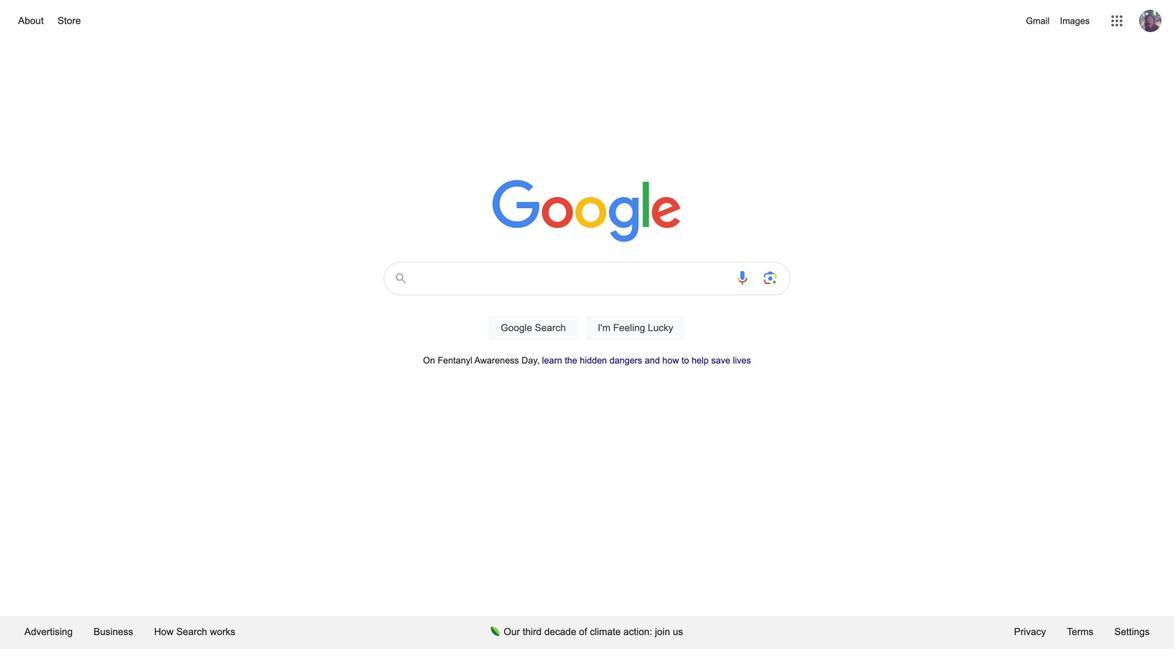 Task type: locate. For each thing, give the bounding box(es) containing it.
search by image image
[[762, 270, 779, 286]]

None search field
[[14, 258, 1160, 357]]



Task type: describe. For each thing, give the bounding box(es) containing it.
search by voice image
[[734, 270, 751, 286]]

google image
[[492, 180, 682, 244]]



Task type: vqa. For each thing, say whether or not it's contained in the screenshot.
Product
no



